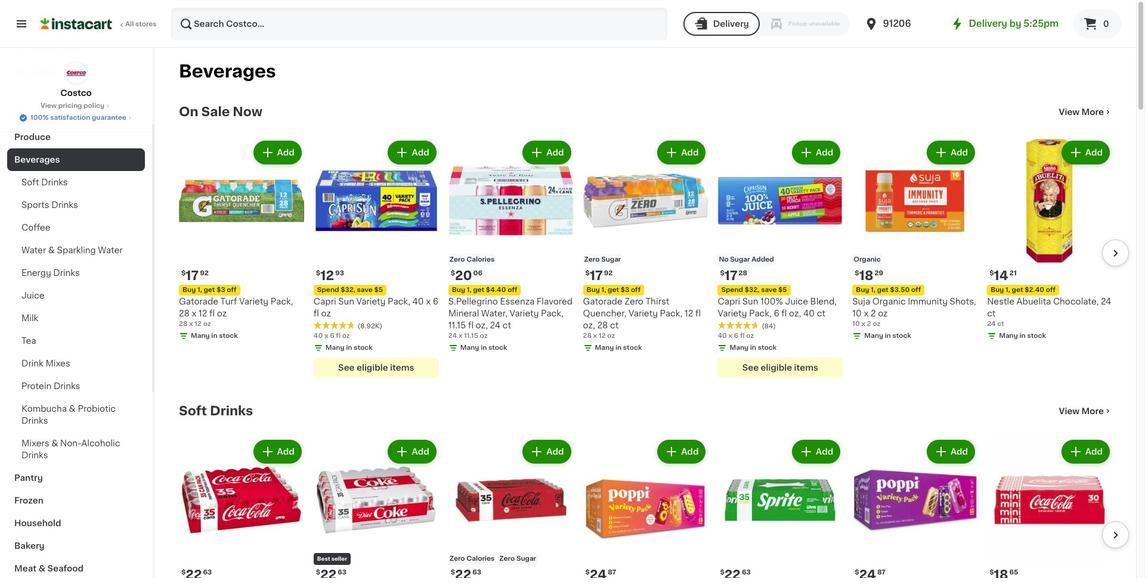 Task type: locate. For each thing, give the bounding box(es) containing it.
1 vertical spatial more
[[1082, 407, 1104, 416]]

1 $3 from the left
[[217, 287, 225, 293]]

energy drinks
[[21, 269, 80, 277]]

water & sparkling water link
[[7, 239, 145, 262]]

ct inside capri sun 100% juice blend, variety pack, 6 fl oz, 40 ct
[[817, 310, 826, 318]]

1, up nestle
[[1006, 287, 1010, 293]]

added
[[752, 256, 774, 263]]

& inside meat & seafood link
[[38, 565, 45, 573]]

1 more from the top
[[1082, 108, 1104, 116]]

buy down 20 on the left top of page
[[452, 287, 465, 293]]

1 items from the left
[[390, 364, 414, 372]]

drinks inside "mixers & non-alcoholic drinks"
[[21, 452, 48, 460]]

4 63 from the left
[[742, 570, 751, 576]]

1 horizontal spatial soft drinks
[[179, 405, 253, 417]]

1 horizontal spatial capri
[[718, 298, 740, 306]]

0 horizontal spatial soft
[[21, 178, 39, 187]]

view pricing policy
[[40, 103, 104, 109]]

1 vertical spatial 100%
[[761, 298, 783, 306]]

$32, down $ 17 28 at the top right of the page
[[745, 287, 760, 293]]

17
[[186, 270, 199, 282], [590, 270, 603, 282], [725, 270, 738, 282]]

1 buy 1, get $3 off from the left
[[183, 287, 237, 293]]

no
[[719, 256, 729, 263]]

many down nestle
[[999, 333, 1018, 339]]

1 $5 from the left
[[374, 287, 383, 293]]

service type group
[[683, 12, 850, 36]]

$3 for turf
[[217, 287, 225, 293]]

0 vertical spatial 100%
[[30, 115, 49, 121]]

buy
[[33, 44, 50, 52], [183, 287, 196, 293], [452, 287, 465, 293], [587, 287, 600, 293], [856, 287, 869, 293], [991, 287, 1004, 293]]

in
[[211, 333, 217, 339], [885, 333, 891, 339], [1020, 333, 1026, 339], [346, 345, 352, 351], [481, 345, 487, 351], [616, 345, 622, 351], [750, 345, 756, 351]]

1 save from the left
[[357, 287, 373, 293]]

1 horizontal spatial soft drinks link
[[179, 404, 253, 419]]

off up gatorade zero thirst quencher, variety pack, 12 fl oz, 28 ct 28 x 12 oz
[[631, 287, 641, 293]]

get up quencher,
[[608, 287, 619, 293]]

stock for gatorade zero thirst quencher, variety pack, 12 fl oz, 28 ct
[[623, 345, 642, 351]]

zero for zero sugar
[[584, 256, 600, 263]]

variety down $ 17 28 at the top right of the page
[[718, 310, 747, 318]]

1 10 from the top
[[853, 310, 862, 318]]

0 horizontal spatial soft drinks link
[[7, 171, 145, 194]]

spend $32, save $5 inside product group
[[317, 287, 383, 293]]

see eligible items button for 17
[[718, 358, 843, 378]]

40 x 6 fl oz inside product group
[[314, 333, 350, 339]]

ct
[[817, 310, 826, 318], [987, 310, 996, 318], [997, 321, 1004, 327], [503, 321, 511, 330], [610, 321, 619, 330]]

spend $32, save $5 down 93
[[317, 287, 383, 293]]

variety inside s.pellegrino essenza flavored mineral water, variety pack, 11.15 fl oz, 24 ct 24 x 11.15 oz
[[510, 310, 539, 318]]

1 horizontal spatial spend $32, save $5
[[721, 287, 787, 293]]

1 horizontal spatial spend
[[721, 287, 743, 293]]

stock down suja organic immunity shots, 10 x 2 oz 10 x 2 oz
[[893, 333, 912, 339]]

& inside kombucha & probiotic drinks
[[69, 405, 76, 413]]

more for on sale now
[[1082, 108, 1104, 116]]

1 horizontal spatial eligible
[[761, 364, 792, 372]]

0 vertical spatial view more link
[[1059, 106, 1112, 118]]

beverages
[[179, 63, 276, 80], [14, 156, 60, 164]]

0 horizontal spatial soft drinks
[[21, 178, 68, 187]]

many in stock down gatorade turf variety pack, 28 x 12 fl oz 28 x 12 oz
[[191, 333, 238, 339]]

1 horizontal spatial see
[[742, 364, 759, 372]]

2 down buy 1, get $3.50 off on the right
[[871, 310, 876, 318]]

satisfaction
[[50, 115, 90, 121]]

2 buy 1, get $3 off from the left
[[587, 287, 641, 293]]

& down protein drinks link
[[69, 405, 76, 413]]

oz, inside capri sun 100% juice blend, variety pack, 6 fl oz, 40 ct
[[789, 310, 801, 318]]

0 horizontal spatial oz,
[[476, 321, 488, 330]]

in for gatorade zero thirst quencher, variety pack, 12 fl oz, 28 ct
[[616, 345, 622, 351]]

1 vertical spatial 10
[[853, 321, 860, 327]]

ct inside s.pellegrino essenza flavored mineral water, variety pack, 11.15 fl oz, 24 ct 24 x 11.15 oz
[[503, 321, 511, 330]]

flavored
[[537, 298, 573, 306]]

4 1, from the left
[[871, 287, 876, 293]]

0 horizontal spatial $3
[[217, 287, 225, 293]]

1 horizontal spatial 87
[[877, 570, 886, 576]]

item carousel region containing add
[[162, 433, 1129, 579]]

capri for 17
[[718, 298, 740, 306]]

& up energy drinks
[[48, 246, 55, 255]]

drink mixes
[[21, 360, 70, 368]]

buy it again
[[33, 44, 84, 52]]

get
[[204, 287, 215, 293], [473, 287, 484, 293], [608, 287, 619, 293], [877, 287, 889, 293], [1012, 287, 1023, 293]]

variety down essenza in the bottom of the page
[[510, 310, 539, 318]]

1 horizontal spatial 40 x 6 fl oz
[[718, 333, 754, 339]]

sun down 93
[[338, 298, 354, 306]]

save inside product group
[[357, 287, 373, 293]]

turf
[[220, 298, 237, 306]]

save for 12
[[357, 287, 373, 293]]

100% up produce
[[30, 115, 49, 121]]

protein drinks link
[[7, 375, 145, 398]]

2 87 from the left
[[877, 570, 886, 576]]

spend $32, save $5 for 17
[[721, 287, 787, 293]]

stores
[[135, 21, 157, 27]]

gatorade inside gatorade turf variety pack, 28 x 12 fl oz 28 x 12 oz
[[179, 298, 218, 306]]

& right the meat
[[38, 565, 45, 573]]

$32, down 93
[[341, 287, 355, 293]]

in down suja organic immunity shots, 10 x 2 oz 10 x 2 oz
[[885, 333, 891, 339]]

1 horizontal spatial juice
[[785, 298, 808, 306]]

0 vertical spatial calories
[[467, 256, 495, 263]]

1 horizontal spatial items
[[794, 364, 818, 372]]

oz, for 40
[[789, 310, 801, 318]]

1 eligible from the left
[[357, 364, 388, 372]]

3 63 from the left
[[473, 570, 481, 576]]

1 vertical spatial view more link
[[1059, 406, 1112, 417]]

variety
[[239, 298, 268, 306], [356, 298, 386, 306], [510, 310, 539, 318], [629, 310, 658, 318], [718, 310, 747, 318]]

stock for suja organic immunity shots, 10 x 2 oz
[[893, 333, 912, 339]]

★★★★★
[[314, 321, 355, 330], [314, 321, 355, 330], [718, 321, 760, 330], [718, 321, 760, 330]]

buy 1, get $3 off up turf
[[183, 287, 237, 293]]

spend $32, save $5 down $ 17 28 at the top right of the page
[[721, 287, 787, 293]]

capri down $ 17 28 at the top right of the page
[[718, 298, 740, 306]]

2 spend from the left
[[721, 287, 743, 293]]

pack, inside s.pellegrino essenza flavored mineral water, variety pack, 11.15 fl oz, 24 ct 24 x 11.15 oz
[[541, 310, 564, 318]]

1 horizontal spatial water
[[98, 246, 123, 255]]

1 see eligible items from the left
[[338, 364, 414, 372]]

$5 up capri sun 100% juice blend, variety pack, 6 fl oz, 40 ct
[[779, 287, 787, 293]]

2 items from the left
[[794, 364, 818, 372]]

92 down zero sugar at the right top of page
[[604, 270, 613, 277]]

2 spend $32, save $5 from the left
[[721, 287, 787, 293]]

oz
[[217, 309, 227, 318], [321, 310, 331, 318], [878, 310, 888, 318], [203, 321, 211, 327], [873, 321, 881, 327], [342, 333, 350, 339], [480, 333, 488, 339], [607, 333, 615, 339], [746, 333, 754, 339]]

0 horizontal spatial beverages
[[14, 156, 60, 164]]

buy up nestle
[[991, 287, 1004, 293]]

5 get from the left
[[1012, 287, 1023, 293]]

1 vertical spatial soft drinks link
[[179, 404, 253, 419]]

buy 1, get $3.50 off
[[856, 287, 921, 293]]

sugar for $ 17 28
[[730, 256, 750, 263]]

2 get from the left
[[473, 287, 484, 293]]

1 horizontal spatial $5
[[779, 287, 787, 293]]

1 92 from the left
[[200, 270, 209, 277]]

100% up (84)
[[761, 298, 783, 306]]

1 horizontal spatial $ 17 92
[[586, 270, 613, 282]]

1 horizontal spatial gatorade
[[583, 298, 623, 306]]

1 horizontal spatial sun
[[743, 298, 759, 306]]

2 save from the left
[[761, 287, 777, 293]]

off right the $2.40
[[1046, 287, 1056, 293]]

spend
[[317, 287, 339, 293], [721, 287, 743, 293]]

3 1, from the left
[[602, 287, 606, 293]]

24 right chocolate,
[[1101, 298, 1112, 306]]

40 x 6 fl oz down capri sun 100% juice blend, variety pack, 6 fl oz, 40 ct
[[718, 333, 754, 339]]

oz, inside s.pellegrino essenza flavored mineral water, variety pack, 11.15 fl oz, 24 ct 24 x 11.15 oz
[[476, 321, 488, 330]]

1, up gatorade turf variety pack, 28 x 12 fl oz 28 x 12 oz
[[197, 287, 202, 293]]

2 eligible from the left
[[761, 364, 792, 372]]

92 for turf
[[200, 270, 209, 277]]

suja
[[853, 298, 870, 306]]

view for soft drinks
[[1059, 407, 1080, 416]]

by
[[1010, 19, 1022, 28]]

$3 for zero
[[621, 287, 629, 293]]

1 horizontal spatial see eligible items
[[742, 364, 818, 372]]

17 for gatorade zero thirst quencher, variety pack, 12 fl oz, 28 ct
[[590, 270, 603, 282]]

zero for zero calories
[[450, 256, 465, 263]]

gatorade for gatorade zero thirst quencher, variety pack, 12 fl oz, 28 ct
[[583, 298, 623, 306]]

0 vertical spatial view more
[[1059, 108, 1104, 116]]

1 horizontal spatial delivery
[[969, 19, 1008, 28]]

14
[[994, 270, 1009, 282]]

sugar for $ 17 92
[[601, 256, 621, 263]]

water down the coffee
[[21, 246, 46, 255]]

1 get from the left
[[204, 287, 215, 293]]

capri
[[314, 298, 336, 306], [718, 298, 740, 306]]

0 horizontal spatial save
[[357, 287, 373, 293]]

0 horizontal spatial spend $32, save $5
[[317, 287, 383, 293]]

0 horizontal spatial 40 x 6 fl oz
[[314, 333, 350, 339]]

capri inside capri sun variety pack, 40 x 6 fl oz
[[314, 298, 336, 306]]

item carousel region
[[162, 134, 1129, 385], [162, 433, 1129, 579]]

$5 up capri sun variety pack, 40 x 6 fl oz
[[374, 287, 383, 293]]

sports drinks link
[[7, 194, 145, 217]]

0 horizontal spatial water
[[21, 246, 46, 255]]

see eligible items button down (8.92k)
[[314, 358, 439, 378]]

buy up quencher,
[[587, 287, 600, 293]]

many down suja
[[865, 333, 883, 339]]

see eligible items down (8.92k)
[[338, 364, 414, 372]]

view more for on sale now
[[1059, 108, 1104, 116]]

0 horizontal spatial capri
[[314, 298, 336, 306]]

get for abuelita
[[1012, 287, 1023, 293]]

$ 17 92 down zero sugar at the right top of page
[[586, 270, 613, 282]]

0 horizontal spatial 87
[[608, 570, 616, 576]]

2 1, from the left
[[467, 287, 472, 293]]

1 vertical spatial calories
[[467, 556, 495, 562]]

calories inside product group
[[467, 256, 495, 263]]

best seller
[[317, 556, 347, 562]]

1 horizontal spatial soft
[[179, 405, 207, 417]]

stock down nestle abuelita chocolate, 24 ct 24 ct
[[1027, 333, 1046, 339]]

delivery inside button
[[713, 20, 749, 28]]

1 spend from the left
[[317, 287, 339, 293]]

many in stock for gatorade turf variety pack, 28 x 12 fl oz
[[191, 333, 238, 339]]

zero
[[450, 256, 465, 263], [584, 256, 600, 263], [625, 298, 644, 306], [450, 556, 465, 562], [499, 556, 515, 562]]

soft drinks link for soft drinks view more link
[[179, 404, 253, 419]]

more
[[1082, 108, 1104, 116], [1082, 407, 1104, 416]]

1 horizontal spatial sugar
[[601, 256, 621, 263]]

92 for zero
[[604, 270, 613, 277]]

2 gatorade from the left
[[583, 298, 623, 306]]

buy 1, get $3 off for zero
[[587, 287, 641, 293]]

all
[[125, 21, 134, 27]]

$5 for 17
[[779, 287, 787, 293]]

see eligible items down (84)
[[742, 364, 818, 372]]

1 horizontal spatial $32,
[[745, 287, 760, 293]]

0 vertical spatial soft drinks link
[[7, 171, 145, 194]]

juice link
[[7, 285, 145, 307]]

variety up (8.92k)
[[356, 298, 386, 306]]

$5 inside product group
[[374, 287, 383, 293]]

in down nestle abuelita chocolate, 24 ct 24 ct
[[1020, 333, 1026, 339]]

guarantee
[[92, 115, 126, 121]]

1 40 x 6 fl oz from the left
[[314, 333, 350, 339]]

sun
[[338, 298, 354, 306], [743, 298, 759, 306]]

gatorade inside gatorade zero thirst quencher, variety pack, 12 fl oz, 28 ct 28 x 12 oz
[[583, 298, 623, 306]]

63
[[203, 569, 212, 576], [338, 570, 347, 576], [473, 570, 481, 576], [742, 570, 751, 576]]

nestle
[[987, 298, 1015, 306]]

sparkling
[[57, 246, 96, 255]]

organic down buy 1, get $3.50 off on the right
[[873, 298, 906, 306]]

0 horizontal spatial $5
[[374, 287, 383, 293]]

buy 1, get $3 off up quencher,
[[587, 287, 641, 293]]

$ 12 93
[[316, 270, 344, 282]]

1 horizontal spatial 17
[[590, 270, 603, 282]]

4 off from the left
[[911, 287, 921, 293]]

17 down zero sugar at the right top of page
[[590, 270, 603, 282]]

92 up gatorade turf variety pack, 28 x 12 fl oz 28 x 12 oz
[[200, 270, 209, 277]]

0 horizontal spatial sugar
[[517, 556, 536, 562]]

1, up quencher,
[[602, 287, 606, 293]]

0 horizontal spatial 17
[[186, 270, 199, 282]]

0 horizontal spatial eligible
[[357, 364, 388, 372]]

stock down (84)
[[758, 345, 777, 351]]

1 vertical spatial 2
[[867, 321, 871, 327]]

2 calories from the top
[[467, 556, 495, 562]]

3 off from the left
[[631, 287, 641, 293]]

0 horizontal spatial $ 17 92
[[181, 270, 209, 282]]

$3 up quencher,
[[621, 287, 629, 293]]

0 horizontal spatial gatorade
[[179, 298, 218, 306]]

eligible inside product group
[[357, 364, 388, 372]]

costco link
[[60, 62, 92, 99]]

$ 17 28
[[720, 270, 748, 282]]

1 view more from the top
[[1059, 108, 1104, 116]]

2
[[871, 310, 876, 318], [867, 321, 871, 327]]

1 vertical spatial view more
[[1059, 407, 1104, 416]]

eligible down (84)
[[761, 364, 792, 372]]

delivery for delivery
[[713, 20, 749, 28]]

fl inside s.pellegrino essenza flavored mineral water, variety pack, 11.15 fl oz, 24 ct 24 x 11.15 oz
[[468, 321, 474, 330]]

variety inside capri sun variety pack, 40 x 6 fl oz
[[356, 298, 386, 306]]

$3 up turf
[[217, 287, 225, 293]]

water right sparkling
[[98, 246, 123, 255]]

0 horizontal spatial $32,
[[341, 287, 355, 293]]

None search field
[[171, 7, 668, 41]]

0 vertical spatial 2
[[871, 310, 876, 318]]

eligible for 17
[[761, 364, 792, 372]]

40 x 6 fl oz down capri sun variety pack, 40 x 6 fl oz
[[314, 333, 350, 339]]

2 $3 from the left
[[621, 287, 629, 293]]

gatorade for gatorade turf variety pack, 28 x 12 fl oz
[[179, 298, 218, 306]]

2 92 from the left
[[604, 270, 613, 277]]

see eligible items button down (84)
[[718, 358, 843, 378]]

$ 17 92 for gatorade zero thirst quencher, variety pack, 12 fl oz, 28 ct
[[586, 270, 613, 282]]

soft drinks link for sports drinks link
[[7, 171, 145, 194]]

2 horizontal spatial sugar
[[730, 256, 750, 263]]

1 horizontal spatial oz,
[[583, 321, 595, 330]]

2 down suja
[[867, 321, 871, 327]]

off right $3.50
[[911, 287, 921, 293]]

fl
[[209, 309, 215, 318], [314, 310, 319, 318], [695, 310, 701, 318], [782, 310, 787, 318], [468, 321, 474, 330], [336, 333, 341, 339], [740, 333, 745, 339]]

drink mixes link
[[7, 353, 145, 375]]

oz,
[[789, 310, 801, 318], [476, 321, 488, 330], [583, 321, 595, 330]]

buy for nestle abuelita chocolate, 24 ct
[[991, 287, 1004, 293]]

2 off from the left
[[508, 287, 517, 293]]

oz, for 24
[[476, 321, 488, 330]]

0 vertical spatial more
[[1082, 108, 1104, 116]]

17 for gatorade turf variety pack, 28 x 12 fl oz
[[186, 270, 199, 282]]

1 see from the left
[[338, 364, 355, 372]]

1 $ 17 92 from the left
[[181, 270, 209, 282]]

4 get from the left
[[877, 287, 889, 293]]

get for zero
[[608, 287, 619, 293]]

product group
[[179, 138, 304, 343], [314, 138, 439, 378], [448, 138, 574, 355], [583, 138, 708, 355], [718, 138, 843, 378], [853, 138, 978, 344], [987, 138, 1112, 344], [179, 438, 304, 579], [314, 438, 439, 579], [448, 438, 574, 579], [583, 438, 708, 579], [718, 438, 843, 579], [853, 438, 978, 579], [987, 438, 1112, 579]]

buy left it
[[33, 44, 50, 52]]

1, up the s.pellegrino
[[467, 287, 472, 293]]

more for soft drinks
[[1082, 407, 1104, 416]]

0 horizontal spatial 100%
[[30, 115, 49, 121]]

40
[[412, 298, 424, 306], [803, 310, 815, 318], [314, 333, 323, 339], [718, 333, 727, 339]]

0 horizontal spatial sun
[[338, 298, 354, 306]]

11.15
[[448, 321, 466, 330], [464, 333, 478, 339]]

6 down capri sun 100% juice blend, variety pack, 6 fl oz, 40 ct
[[734, 333, 739, 339]]

1 see eligible items button from the left
[[314, 358, 439, 378]]

meat & seafood link
[[7, 558, 145, 579]]

0 horizontal spatial juice
[[21, 292, 44, 300]]

1 vertical spatial soft
[[179, 405, 207, 417]]

many in stock down quencher,
[[595, 345, 642, 351]]

& inside water & sparkling water link
[[48, 246, 55, 255]]

1 63 from the left
[[203, 569, 212, 576]]

0 horizontal spatial 92
[[200, 270, 209, 277]]

zero for zero calories zero sugar
[[450, 556, 465, 562]]

3 17 from the left
[[725, 270, 738, 282]]

0 vertical spatial item carousel region
[[162, 134, 1129, 385]]

sun down $ 17 28 at the top right of the page
[[743, 298, 759, 306]]

1 vertical spatial organic
[[873, 298, 906, 306]]

get left the $2.40
[[1012, 287, 1023, 293]]

many down gatorade turf variety pack, 28 x 12 fl oz 28 x 12 oz
[[191, 333, 210, 339]]

fl inside capri sun 100% juice blend, variety pack, 6 fl oz, 40 ct
[[782, 310, 787, 318]]

1, for abuelita
[[1006, 287, 1010, 293]]

again
[[60, 44, 84, 52]]

on sale now
[[179, 106, 262, 118]]

many down quencher,
[[595, 345, 614, 351]]

1 off from the left
[[227, 287, 237, 293]]

$ inside $ 18 29
[[855, 270, 859, 277]]

6 inside capri sun variety pack, 40 x 6 fl oz
[[433, 298, 439, 306]]

2 40 x 6 fl oz from the left
[[718, 333, 754, 339]]

2 capri from the left
[[718, 298, 740, 306]]

2 $ 17 92 from the left
[[586, 270, 613, 282]]

stock
[[219, 333, 238, 339], [893, 333, 912, 339], [1027, 333, 1046, 339], [354, 345, 373, 351], [489, 345, 507, 351], [623, 345, 642, 351], [758, 345, 777, 351]]

capri down $ 12 93 at the left top of the page
[[314, 298, 336, 306]]

many
[[191, 333, 210, 339], [865, 333, 883, 339], [999, 333, 1018, 339], [326, 345, 345, 351], [460, 345, 479, 351], [595, 345, 614, 351], [730, 345, 749, 351]]

off
[[227, 287, 237, 293], [508, 287, 517, 293], [631, 287, 641, 293], [911, 287, 921, 293], [1046, 287, 1056, 293]]

get left $3.50
[[877, 287, 889, 293]]

many in stock down water,
[[460, 345, 507, 351]]

1 horizontal spatial $3
[[621, 287, 629, 293]]

capri sun variety pack, 40 x 6 fl oz
[[314, 298, 439, 318]]

spend down $ 17 28 at the top right of the page
[[721, 287, 743, 293]]

mixers
[[21, 440, 49, 448]]

beverages down produce
[[14, 156, 60, 164]]

5 1, from the left
[[1006, 287, 1010, 293]]

& left non-
[[51, 440, 58, 448]]

$32, for 17
[[745, 287, 760, 293]]

1 horizontal spatial 100%
[[761, 298, 783, 306]]

variety inside capri sun 100% juice blend, variety pack, 6 fl oz, 40 ct
[[718, 310, 747, 318]]

1 sun from the left
[[338, 298, 354, 306]]

juice
[[21, 292, 44, 300], [785, 298, 808, 306]]

in down capri sun 100% juice blend, variety pack, 6 fl oz, 40 ct
[[750, 345, 756, 351]]

gatorade
[[179, 298, 218, 306], [583, 298, 623, 306]]

$32,
[[341, 287, 355, 293], [745, 287, 760, 293]]

& for meat
[[38, 565, 45, 573]]

zero inside gatorade zero thirst quencher, variety pack, 12 fl oz, 28 ct 28 x 12 oz
[[625, 298, 644, 306]]

1 vertical spatial soft drinks
[[179, 405, 253, 417]]

many down capri sun variety pack, 40 x 6 fl oz
[[326, 345, 345, 351]]

24 down water,
[[490, 321, 501, 330]]

1 spend $32, save $5 from the left
[[317, 287, 383, 293]]

0 vertical spatial soft drinks
[[21, 178, 68, 187]]

0 vertical spatial soft
[[21, 178, 39, 187]]

on sale now link
[[179, 105, 262, 119]]

see eligible items inside product group
[[338, 364, 414, 372]]

0 horizontal spatial see
[[338, 364, 355, 372]]

buy it again link
[[7, 36, 145, 60]]

$ inside $ 17 28
[[720, 270, 725, 277]]

instacart logo image
[[41, 17, 112, 31]]

93
[[335, 270, 344, 277]]

stock down gatorade zero thirst quencher, variety pack, 12 fl oz, 28 ct 28 x 12 oz
[[623, 345, 642, 351]]

0 horizontal spatial see eligible items
[[338, 364, 414, 372]]

1 horizontal spatial see eligible items button
[[718, 358, 843, 378]]

in down water,
[[481, 345, 487, 351]]

17 for capri sun 100% juice blend, variety pack, 6 fl oz, 40 ct
[[725, 270, 738, 282]]

items inside product group
[[390, 364, 414, 372]]

2 17 from the left
[[590, 270, 603, 282]]

$ inside $ 20 06
[[451, 270, 455, 277]]

2 see eligible items button from the left
[[718, 358, 843, 378]]

fl inside gatorade turf variety pack, 28 x 12 fl oz 28 x 12 oz
[[209, 309, 215, 318]]

40 x 6 fl oz
[[314, 333, 350, 339], [718, 333, 754, 339]]

0 vertical spatial 10
[[853, 310, 862, 318]]

eligible
[[357, 364, 388, 372], [761, 364, 792, 372]]

sun inside capri sun 100% juice blend, variety pack, 6 fl oz, 40 ct
[[743, 298, 759, 306]]

2 more from the top
[[1082, 407, 1104, 416]]

mixers & non-alcoholic drinks
[[21, 440, 120, 460]]

$4.40
[[486, 287, 506, 293]]

many in stock for suja organic immunity shots, 10 x 2 oz
[[865, 333, 912, 339]]

& inside "mixers & non-alcoholic drinks"
[[51, 440, 58, 448]]

100% inside button
[[30, 115, 49, 121]]

0 vertical spatial beverages
[[179, 63, 276, 80]]

0 horizontal spatial items
[[390, 364, 414, 372]]

get up gatorade turf variety pack, 28 x 12 fl oz 28 x 12 oz
[[204, 287, 215, 293]]

delivery for delivery by 5:25pm
[[969, 19, 1008, 28]]

see eligible items button for 12
[[314, 358, 439, 378]]

policy
[[84, 103, 104, 109]]

see inside product group
[[338, 364, 355, 372]]

gatorade up quencher,
[[583, 298, 623, 306]]

gatorade turf variety pack, 28 x 12 fl oz 28 x 12 oz
[[179, 298, 293, 327]]

0 horizontal spatial spend
[[317, 287, 339, 293]]

2 view more from the top
[[1059, 407, 1104, 416]]

1 horizontal spatial save
[[761, 287, 777, 293]]

get up the s.pellegrino
[[473, 287, 484, 293]]

save up capri sun variety pack, 40 x 6 fl oz
[[357, 287, 373, 293]]

1 $32, from the left
[[341, 287, 355, 293]]

2 $5 from the left
[[779, 287, 787, 293]]

sports
[[21, 201, 49, 209]]

organic inside suja organic immunity shots, 10 x 2 oz 10 x 2 oz
[[873, 298, 906, 306]]

0 horizontal spatial buy 1, get $3 off
[[183, 287, 237, 293]]

2 see from the left
[[742, 364, 759, 372]]

item carousel region containing 17
[[162, 134, 1129, 385]]

eligible down (8.92k)
[[357, 364, 388, 372]]

soft drinks
[[21, 178, 68, 187], [179, 405, 253, 417]]

1 view more link from the top
[[1059, 106, 1112, 118]]

many in stock
[[191, 333, 238, 339], [865, 333, 912, 339], [999, 333, 1046, 339], [326, 345, 373, 351], [460, 345, 507, 351], [595, 345, 642, 351], [730, 345, 777, 351]]

juice inside capri sun 100% juice blend, variety pack, 6 fl oz, 40 ct
[[785, 298, 808, 306]]

5 off from the left
[[1046, 287, 1056, 293]]

capri inside capri sun 100% juice blend, variety pack, 6 fl oz, 40 ct
[[718, 298, 740, 306]]

many in stock down suja organic immunity shots, 10 x 2 oz 10 x 2 oz
[[865, 333, 912, 339]]

product group containing 14
[[987, 138, 1112, 344]]

view more for soft drinks
[[1059, 407, 1104, 416]]

1 horizontal spatial beverages
[[179, 63, 276, 80]]

many down mineral
[[460, 345, 479, 351]]

0 horizontal spatial see eligible items button
[[314, 358, 439, 378]]

many in stock down nestle abuelita chocolate, 24 ct 24 ct
[[999, 333, 1046, 339]]

tea link
[[7, 330, 145, 353]]

2 view more link from the top
[[1059, 406, 1112, 417]]

oz inside gatorade zero thirst quencher, variety pack, 12 fl oz, 28 ct 28 x 12 oz
[[607, 333, 615, 339]]

meat
[[14, 565, 36, 573]]

sun inside capri sun variety pack, 40 x 6 fl oz
[[338, 298, 354, 306]]

see eligible items for 17
[[742, 364, 818, 372]]

17 down no
[[725, 270, 738, 282]]

2 sun from the left
[[743, 298, 759, 306]]

lists
[[33, 68, 54, 76]]

6
[[433, 298, 439, 306], [774, 310, 779, 318], [330, 333, 334, 339], [734, 333, 739, 339]]

12
[[320, 270, 334, 282], [199, 309, 207, 318], [685, 310, 693, 318], [195, 321, 202, 327], [599, 333, 606, 339]]

& for water
[[48, 246, 55, 255]]

in down gatorade turf variety pack, 28 x 12 fl oz 28 x 12 oz
[[211, 333, 217, 339]]

buy up suja
[[856, 287, 869, 293]]

1, for turf
[[197, 287, 202, 293]]

view for on sale now
[[1059, 108, 1080, 116]]

in down quencher,
[[616, 345, 622, 351]]

pack, inside capri sun 100% juice blend, variety pack, 6 fl oz, 40 ct
[[749, 310, 772, 318]]

& for mixers
[[51, 440, 58, 448]]

28 inside $ 17 28
[[739, 270, 748, 277]]

$5
[[374, 287, 383, 293], [779, 287, 787, 293]]

1 87 from the left
[[608, 570, 616, 576]]

0 horizontal spatial delivery
[[713, 20, 749, 28]]

1 horizontal spatial 92
[[604, 270, 613, 277]]

calories for zero calories zero sugar
[[467, 556, 495, 562]]

items for 17
[[794, 364, 818, 372]]

organic up 18
[[854, 256, 881, 263]]

2 horizontal spatial oz,
[[789, 310, 801, 318]]

$3.50
[[890, 287, 910, 293]]

in for suja organic immunity shots, 10 x 2 oz
[[885, 333, 891, 339]]

1 calories from the top
[[467, 256, 495, 263]]

1 gatorade from the left
[[179, 298, 218, 306]]

save up capri sun 100% juice blend, variety pack, 6 fl oz, 40 ct
[[761, 287, 777, 293]]

1 vertical spatial beverages
[[14, 156, 60, 164]]

beverages link
[[7, 149, 145, 171]]

& for kombucha
[[69, 405, 76, 413]]

water,
[[481, 310, 508, 318]]

kombucha & probiotic drinks
[[21, 405, 116, 425]]

1 1, from the left
[[197, 287, 202, 293]]

stock down s.pellegrino essenza flavored mineral water, variety pack, 11.15 fl oz, 24 ct 24 x 11.15 oz
[[489, 345, 507, 351]]

3 get from the left
[[608, 287, 619, 293]]

gatorade left turf
[[179, 298, 218, 306]]

$ 17 92 for gatorade turf variety pack, 28 x 12 fl oz
[[181, 270, 209, 282]]

many for gatorade turf variety pack, 28 x 12 fl oz
[[191, 333, 210, 339]]

1 item carousel region from the top
[[162, 134, 1129, 385]]

2 horizontal spatial 17
[[725, 270, 738, 282]]

1 17 from the left
[[186, 270, 199, 282]]

many in stock for gatorade zero thirst quencher, variety pack, 12 fl oz, 28 ct
[[595, 345, 642, 351]]

spend down $ 12 93 at the left top of the page
[[317, 287, 339, 293]]

1 capri from the left
[[314, 298, 336, 306]]

pack, inside gatorade zero thirst quencher, variety pack, 12 fl oz, 28 ct 28 x 12 oz
[[660, 310, 683, 318]]

2 item carousel region from the top
[[162, 433, 1129, 579]]

spend inside product group
[[317, 287, 339, 293]]

2 see eligible items from the left
[[742, 364, 818, 372]]

1 horizontal spatial buy 1, get $3 off
[[587, 287, 641, 293]]

variety down thirst
[[629, 310, 658, 318]]

2 $32, from the left
[[745, 287, 760, 293]]

buy for gatorade zero thirst quencher, variety pack, 12 fl oz, 28 ct
[[587, 287, 600, 293]]

1 vertical spatial item carousel region
[[162, 433, 1129, 579]]



Task type: vqa. For each thing, say whether or not it's contained in the screenshot.
Send
no



Task type: describe. For each thing, give the bounding box(es) containing it.
many for gatorade zero thirst quencher, variety pack, 12 fl oz, 28 ct
[[595, 345, 614, 351]]

0
[[1103, 20, 1109, 28]]

in for gatorade turf variety pack, 28 x 12 fl oz
[[211, 333, 217, 339]]

stock for s.pellegrino essenza flavored mineral water, variety pack, 11.15 fl oz, 24 ct
[[489, 345, 507, 351]]

spend $32, save $5 for 12
[[317, 287, 383, 293]]

100% inside capri sun 100% juice blend, variety pack, 6 fl oz, 40 ct
[[761, 298, 783, 306]]

it
[[52, 44, 58, 52]]

no sugar added
[[719, 256, 774, 263]]

off for organic
[[911, 287, 921, 293]]

in down capri sun variety pack, 40 x 6 fl oz
[[346, 345, 352, 351]]

2 10 from the top
[[853, 321, 860, 327]]

get for organic
[[877, 287, 889, 293]]

blend,
[[810, 298, 837, 306]]

sun for 17
[[743, 298, 759, 306]]

kirkland signature link
[[7, 103, 145, 126]]

many for s.pellegrino essenza flavored mineral water, variety pack, 11.15 fl oz, 24 ct
[[460, 345, 479, 351]]

24 down mineral
[[448, 333, 457, 339]]

s.pellegrino
[[448, 298, 498, 306]]

tea
[[21, 337, 36, 345]]

zero calories
[[450, 256, 495, 263]]

40 inside capri sun 100% juice blend, variety pack, 6 fl oz, 40 ct
[[803, 310, 815, 318]]

produce link
[[7, 126, 145, 149]]

0 vertical spatial organic
[[854, 256, 881, 263]]

6 down capri sun variety pack, 40 x 6 fl oz
[[330, 333, 334, 339]]

thirst
[[646, 298, 670, 306]]

$ inside $ 12 93
[[316, 270, 320, 277]]

0 vertical spatial 11.15
[[448, 321, 466, 330]]

item carousel region for on sale now
[[162, 134, 1129, 385]]

in for s.pellegrino essenza flavored mineral water, variety pack, 11.15 fl oz, 24 ct
[[481, 345, 487, 351]]

buy inside buy it again link
[[33, 44, 50, 52]]

view pricing policy link
[[40, 101, 112, 111]]

pack, inside capri sun variety pack, 40 x 6 fl oz
[[388, 298, 410, 306]]

oz, inside gatorade zero thirst quencher, variety pack, 12 fl oz, 28 ct 28 x 12 oz
[[583, 321, 595, 330]]

see for 12
[[338, 364, 355, 372]]

Search field
[[172, 8, 667, 39]]

energy
[[21, 269, 51, 277]]

oz inside s.pellegrino essenza flavored mineral water, variety pack, 11.15 fl oz, 24 ct 24 x 11.15 oz
[[480, 333, 488, 339]]

18
[[859, 270, 874, 282]]

buy 1, get $3 off for turf
[[183, 287, 237, 293]]

20
[[455, 270, 472, 282]]

energy drinks link
[[7, 262, 145, 285]]

91206 button
[[864, 7, 936, 41]]

drinks inside kombucha & probiotic drinks
[[21, 417, 48, 425]]

kirkland
[[14, 110, 50, 119]]

water & sparkling water
[[21, 246, 123, 255]]

chocolate,
[[1053, 298, 1099, 306]]

40 inside capri sun variety pack, 40 x 6 fl oz
[[412, 298, 424, 306]]

off for turf
[[227, 287, 237, 293]]

save for 17
[[761, 287, 777, 293]]

abuelita
[[1017, 298, 1051, 306]]

1, for zero
[[602, 287, 606, 293]]

stock for nestle abuelita chocolate, 24 ct
[[1027, 333, 1046, 339]]

view more link for on sale now
[[1059, 106, 1112, 118]]

costco
[[60, 89, 92, 97]]

get for essenza
[[473, 287, 484, 293]]

spend for 17
[[721, 287, 743, 293]]

1, for organic
[[871, 287, 876, 293]]

essenza
[[500, 298, 535, 306]]

delivery button
[[683, 12, 760, 36]]

pantry link
[[7, 467, 145, 490]]

6 inside capri sun 100% juice blend, variety pack, 6 fl oz, 40 ct
[[774, 310, 779, 318]]

frozen link
[[7, 490, 145, 512]]

on
[[179, 106, 198, 118]]

many for suja organic immunity shots, 10 x 2 oz
[[865, 333, 883, 339]]

mixers & non-alcoholic drinks link
[[7, 432, 145, 467]]

delivery by 5:25pm
[[969, 19, 1059, 28]]

mixes
[[46, 360, 70, 368]]

sale
[[201, 106, 230, 118]]

seller
[[332, 556, 347, 562]]

buy for s.pellegrino essenza flavored mineral water, variety pack, 11.15 fl oz, 24 ct
[[452, 287, 465, 293]]

frozen
[[14, 497, 43, 505]]

bakery
[[14, 542, 45, 551]]

12 inside product group
[[320, 270, 334, 282]]

stock down (8.92k)
[[354, 345, 373, 351]]

view more link for soft drinks
[[1059, 406, 1112, 417]]

$ inside $ 14 21
[[990, 270, 994, 277]]

$2.40
[[1025, 287, 1045, 293]]

capri for 12
[[314, 298, 336, 306]]

many in stock down (84)
[[730, 345, 777, 351]]

signature
[[52, 110, 93, 119]]

product group containing 20
[[448, 138, 574, 355]]

1, for essenza
[[467, 287, 472, 293]]

many for nestle abuelita chocolate, 24 ct
[[999, 333, 1018, 339]]

bakery link
[[7, 535, 145, 558]]

coffee
[[21, 224, 50, 232]]

2 63 from the left
[[338, 570, 347, 576]]

$5 for 12
[[374, 287, 383, 293]]

costco logo image
[[65, 62, 87, 85]]

now
[[233, 106, 262, 118]]

all stores link
[[41, 7, 157, 41]]

pack, inside gatorade turf variety pack, 28 x 12 fl oz 28 x 12 oz
[[271, 298, 293, 306]]

protein
[[21, 382, 51, 391]]

variety inside gatorade turf variety pack, 28 x 12 fl oz 28 x 12 oz
[[239, 298, 268, 306]]

buy for suja organic immunity shots, 10 x 2 oz
[[856, 287, 869, 293]]

100% satisfaction guarantee
[[30, 115, 126, 121]]

household
[[14, 520, 61, 528]]

milk link
[[7, 307, 145, 330]]

(8.92k)
[[358, 323, 382, 330]]

fl inside capri sun variety pack, 40 x 6 fl oz
[[314, 310, 319, 318]]

(84)
[[762, 323, 776, 330]]

nestle abuelita chocolate, 24 ct 24 ct
[[987, 298, 1112, 327]]

see for 17
[[742, 364, 759, 372]]

many in stock for s.pellegrino essenza flavored mineral water, variety pack, 11.15 fl oz, 24 ct
[[460, 345, 507, 351]]

65
[[1010, 570, 1018, 576]]

ct inside gatorade zero thirst quencher, variety pack, 12 fl oz, 28 ct 28 x 12 oz
[[610, 321, 619, 330]]

product group containing 18
[[853, 138, 978, 344]]

drink
[[21, 360, 43, 368]]

off for abuelita
[[1046, 287, 1056, 293]]

s.pellegrino essenza flavored mineral water, variety pack, 11.15 fl oz, 24 ct 24 x 11.15 oz
[[448, 298, 573, 339]]

kombucha & probiotic drinks link
[[7, 398, 145, 432]]

$ 20 06
[[451, 270, 483, 282]]

calories for zero calories
[[467, 256, 495, 263]]

06
[[473, 270, 483, 277]]

x inside s.pellegrino essenza flavored mineral water, variety pack, 11.15 fl oz, 24 ct 24 x 11.15 oz
[[459, 333, 463, 339]]

eligible for 12
[[357, 364, 388, 372]]

shots,
[[950, 298, 976, 306]]

sun for 12
[[338, 298, 354, 306]]

$ 14 21
[[990, 270, 1017, 282]]

spend for 12
[[317, 287, 339, 293]]

variety inside gatorade zero thirst quencher, variety pack, 12 fl oz, 28 ct 28 x 12 oz
[[629, 310, 658, 318]]

item carousel region for soft drinks
[[162, 433, 1129, 579]]

off for essenza
[[508, 287, 517, 293]]

milk
[[21, 314, 38, 323]]

in for nestle abuelita chocolate, 24 ct
[[1020, 333, 1026, 339]]

alcoholic
[[81, 440, 120, 448]]

many in stock for nestle abuelita chocolate, 24 ct
[[999, 333, 1046, 339]]

quencher,
[[583, 310, 627, 318]]

protein drinks
[[21, 382, 80, 391]]

1 water from the left
[[21, 246, 46, 255]]

coffee link
[[7, 217, 145, 239]]

off for zero
[[631, 287, 641, 293]]

capri sun 100% juice blend, variety pack, 6 fl oz, 40 ct
[[718, 298, 837, 318]]

fl inside gatorade zero thirst quencher, variety pack, 12 fl oz, 28 ct 28 x 12 oz
[[695, 310, 701, 318]]

zero calories zero sugar
[[450, 556, 536, 562]]

lists link
[[7, 60, 145, 84]]

buy 1, get $4.40 off
[[452, 287, 517, 293]]

product group containing 12
[[314, 138, 439, 378]]

immunity
[[908, 298, 948, 306]]

many in stock down (8.92k)
[[326, 345, 373, 351]]

oz inside capri sun variety pack, 40 x 6 fl oz
[[321, 310, 331, 318]]

best
[[317, 556, 330, 562]]

non-
[[60, 440, 81, 448]]

2 water from the left
[[98, 246, 123, 255]]

$32, for 12
[[341, 287, 355, 293]]

zero sugar
[[584, 256, 621, 263]]

meat & seafood
[[14, 565, 84, 573]]

pricing
[[58, 103, 82, 109]]

buy 1, get $2.40 off
[[991, 287, 1056, 293]]

delivery by 5:25pm link
[[950, 17, 1059, 31]]

40 x 6 fl oz for 17
[[718, 333, 754, 339]]

1 vertical spatial 11.15
[[464, 333, 478, 339]]

many down capri sun 100% juice blend, variety pack, 6 fl oz, 40 ct
[[730, 345, 749, 351]]

40 x 6 fl oz for 12
[[314, 333, 350, 339]]

mineral
[[448, 310, 479, 318]]

probiotic
[[78, 405, 116, 413]]

items for 12
[[390, 364, 414, 372]]

x inside gatorade zero thirst quencher, variety pack, 12 fl oz, 28 ct 28 x 12 oz
[[593, 333, 597, 339]]

x inside capri sun variety pack, 40 x 6 fl oz
[[426, 298, 431, 306]]

kombucha
[[21, 405, 67, 413]]

stock for gatorade turf variety pack, 28 x 12 fl oz
[[219, 333, 238, 339]]

see eligible items for 12
[[338, 364, 414, 372]]

get for turf
[[204, 287, 215, 293]]

kirkland signature
[[14, 110, 93, 119]]

0 button
[[1073, 10, 1122, 38]]

buy for gatorade turf variety pack, 28 x 12 fl oz
[[183, 287, 196, 293]]

100% satisfaction guarantee button
[[19, 111, 134, 123]]

24 down nestle
[[987, 321, 996, 327]]



